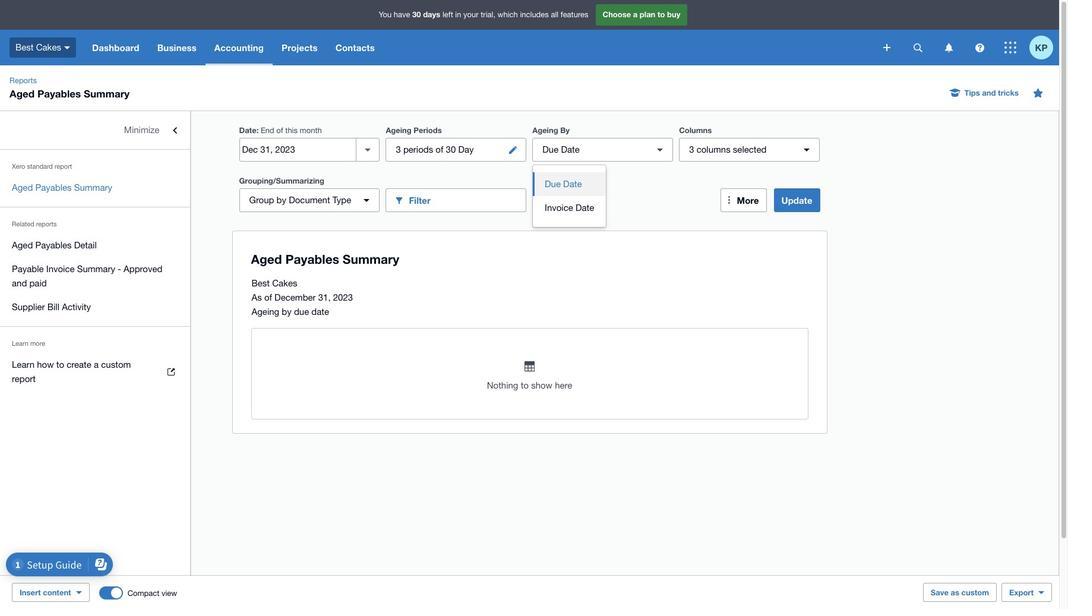 Task type: locate. For each thing, give the bounding box(es) containing it.
of for best cakes as of december 31, 2023 ageing by due date
[[264, 292, 272, 302]]

tips
[[965, 88, 980, 97]]

and right tips
[[982, 88, 996, 97]]

1 horizontal spatial a
[[633, 10, 638, 19]]

invoice date button
[[533, 196, 606, 220]]

aged inside 'link'
[[12, 182, 33, 193]]

0 horizontal spatial svg image
[[64, 46, 70, 49]]

invoice down aged payables detail
[[46, 264, 75, 274]]

2 vertical spatial to
[[521, 380, 529, 390]]

cakes inside popup button
[[36, 42, 61, 52]]

you
[[379, 10, 392, 19]]

1 horizontal spatial ageing
[[386, 125, 412, 135]]

report up 'aged payables summary'
[[55, 163, 72, 170]]

0 vertical spatial report
[[55, 163, 72, 170]]

a left plan
[[633, 10, 638, 19]]

1 vertical spatial cakes
[[272, 278, 297, 288]]

1 horizontal spatial invoice
[[545, 203, 573, 213]]

which
[[498, 10, 518, 19]]

aged payables detail link
[[0, 234, 190, 257]]

due date down by
[[543, 144, 580, 154]]

best inside popup button
[[15, 42, 34, 52]]

summary for invoice
[[77, 264, 115, 274]]

0 horizontal spatial to
[[56, 359, 64, 370]]

1 vertical spatial custom
[[962, 588, 989, 597]]

report down learn more
[[12, 374, 36, 384]]

list box
[[533, 165, 606, 227]]

Select end date field
[[240, 138, 356, 161]]

reports aged payables summary
[[10, 76, 130, 100]]

best inside best cakes as of december 31, 2023 ageing by due date
[[252, 278, 270, 288]]

best cakes as of december 31, 2023 ageing by due date
[[252, 278, 353, 317]]

list box containing due date
[[533, 165, 606, 227]]

0 vertical spatial a
[[633, 10, 638, 19]]

due date button
[[533, 172, 606, 196]]

to left buy
[[658, 10, 665, 19]]

a
[[633, 10, 638, 19], [94, 359, 99, 370]]

1 horizontal spatial of
[[277, 126, 283, 135]]

1 horizontal spatial best
[[252, 278, 270, 288]]

invoice inside payable invoice summary - approved and paid
[[46, 264, 75, 274]]

learn
[[12, 340, 28, 347], [12, 359, 35, 370]]

2 3 from the left
[[689, 144, 694, 154]]

2 horizontal spatial of
[[436, 144, 444, 154]]

custom inside the "learn how to create a custom report"
[[101, 359, 131, 370]]

0 vertical spatial 30
[[412, 10, 421, 19]]

reports
[[36, 220, 57, 228]]

your
[[464, 10, 479, 19]]

and
[[982, 88, 996, 97], [12, 278, 27, 288]]

accounting
[[214, 42, 264, 53]]

ageing left by
[[533, 125, 558, 135]]

3 left periods
[[396, 144, 401, 154]]

group containing due date
[[533, 165, 606, 227]]

cakes inside best cakes as of december 31, 2023 ageing by due date
[[272, 278, 297, 288]]

export
[[1010, 588, 1034, 597]]

of inside best cakes as of december 31, 2023 ageing by due date
[[264, 292, 272, 302]]

3 columns selected
[[689, 144, 767, 154]]

group
[[249, 195, 274, 205]]

1 horizontal spatial 3
[[689, 144, 694, 154]]

1 3 from the left
[[396, 144, 401, 154]]

0 horizontal spatial invoice
[[46, 264, 75, 274]]

0 horizontal spatial a
[[94, 359, 99, 370]]

a right create
[[94, 359, 99, 370]]

here
[[555, 380, 572, 390]]

invoice inside invoice date button
[[545, 203, 573, 213]]

svg image
[[914, 43, 922, 52], [884, 44, 891, 51], [64, 46, 70, 49]]

0 horizontal spatial custom
[[101, 359, 131, 370]]

grouping/summarizing
[[239, 176, 324, 185]]

1 horizontal spatial 30
[[446, 144, 456, 154]]

2 horizontal spatial ageing
[[533, 125, 558, 135]]

payables for detail
[[35, 240, 72, 250]]

due date inside due date popup button
[[543, 144, 580, 154]]

to left "show"
[[521, 380, 529, 390]]

0 vertical spatial to
[[658, 10, 665, 19]]

summary left "-"
[[77, 264, 115, 274]]

1 horizontal spatial and
[[982, 88, 996, 97]]

2 horizontal spatial svg image
[[1005, 42, 1017, 53]]

of left this
[[277, 126, 283, 135]]

by left due
[[282, 307, 292, 317]]

0 vertical spatial custom
[[101, 359, 131, 370]]

by down the grouping/summarizing on the top left of the page
[[277, 195, 286, 205]]

summary inside payable invoice summary - approved and paid
[[77, 264, 115, 274]]

due date button
[[533, 138, 673, 162]]

cakes up december
[[272, 278, 297, 288]]

date
[[239, 125, 256, 135], [561, 144, 580, 154], [563, 179, 582, 189], [576, 203, 594, 213]]

learn how to create a custom report link
[[0, 353, 190, 391]]

2 vertical spatial of
[[264, 292, 272, 302]]

svg image
[[1005, 42, 1017, 53], [945, 43, 953, 52], [975, 43, 984, 52]]

1 vertical spatial by
[[282, 307, 292, 317]]

update
[[782, 195, 813, 206]]

ageing inside best cakes as of december 31, 2023 ageing by due date
[[252, 307, 279, 317]]

payables down reports link
[[37, 87, 81, 100]]

contacts button
[[327, 30, 384, 65]]

3 for 3 periods of 30 day
[[396, 144, 401, 154]]

1 vertical spatial due date
[[545, 179, 582, 189]]

date down by
[[561, 144, 580, 154]]

1 vertical spatial a
[[94, 359, 99, 370]]

and inside button
[[982, 88, 996, 97]]

1 vertical spatial invoice
[[46, 264, 75, 274]]

how
[[37, 359, 54, 370]]

1 vertical spatial best
[[252, 278, 270, 288]]

payables down "reports"
[[35, 240, 72, 250]]

0 vertical spatial summary
[[84, 87, 130, 100]]

learn inside the "learn how to create a custom report"
[[12, 359, 35, 370]]

2 vertical spatial payables
[[35, 240, 72, 250]]

more
[[30, 340, 45, 347]]

-
[[118, 264, 121, 274]]

end
[[261, 126, 274, 135]]

minimize
[[124, 125, 159, 135]]

0 vertical spatial due date
[[543, 144, 580, 154]]

1 vertical spatial due
[[545, 179, 561, 189]]

0 horizontal spatial 3
[[396, 144, 401, 154]]

cakes up reports
[[36, 42, 61, 52]]

xero standard report
[[12, 163, 72, 170]]

aged down related
[[12, 240, 33, 250]]

2 learn from the top
[[12, 359, 35, 370]]

2 vertical spatial aged
[[12, 240, 33, 250]]

filter
[[409, 195, 431, 205]]

3 down columns
[[689, 144, 694, 154]]

days
[[423, 10, 440, 19]]

projects
[[282, 42, 318, 53]]

columns
[[697, 144, 731, 154]]

0 vertical spatial of
[[277, 126, 283, 135]]

supplier bill activity
[[12, 302, 91, 312]]

date for due date button
[[563, 179, 582, 189]]

0 horizontal spatial of
[[264, 292, 272, 302]]

show
[[531, 380, 553, 390]]

payables down xero standard report
[[35, 182, 72, 193]]

and down payable
[[12, 278, 27, 288]]

best up "as"
[[252, 278, 270, 288]]

30
[[412, 10, 421, 19], [446, 144, 456, 154]]

by inside popup button
[[277, 195, 286, 205]]

accounting button
[[206, 30, 273, 65]]

1 vertical spatial aged
[[12, 182, 33, 193]]

1 vertical spatial and
[[12, 278, 27, 288]]

0 vertical spatial payables
[[37, 87, 81, 100]]

2 horizontal spatial to
[[658, 10, 665, 19]]

summary up minimize button on the left top
[[84, 87, 130, 100]]

date for invoice date button
[[576, 203, 594, 213]]

1 horizontal spatial report
[[55, 163, 72, 170]]

0 vertical spatial due
[[543, 144, 559, 154]]

due down ageing by
[[543, 144, 559, 154]]

of inside "button"
[[436, 144, 444, 154]]

3
[[396, 144, 401, 154], [689, 144, 694, 154]]

1 vertical spatial to
[[56, 359, 64, 370]]

aged down xero on the left
[[12, 182, 33, 193]]

custom right create
[[101, 359, 131, 370]]

payable
[[12, 264, 44, 274]]

3 periods of 30 day
[[396, 144, 474, 154]]

1 vertical spatial summary
[[74, 182, 112, 193]]

0 horizontal spatial and
[[12, 278, 27, 288]]

0 vertical spatial aged
[[10, 87, 35, 100]]

1 horizontal spatial custom
[[962, 588, 989, 597]]

1 vertical spatial report
[[12, 374, 36, 384]]

payables inside 'link'
[[35, 182, 72, 193]]

1 horizontal spatial cakes
[[272, 278, 297, 288]]

custom inside save as custom button
[[962, 588, 989, 597]]

invoice down due date button
[[545, 203, 573, 213]]

payables for summary
[[35, 182, 72, 193]]

date left end
[[239, 125, 256, 135]]

best cakes
[[15, 42, 61, 52]]

as
[[252, 292, 262, 302]]

due date
[[543, 144, 580, 154], [545, 179, 582, 189]]

payable invoice summary - approved and paid
[[12, 264, 162, 288]]

0 horizontal spatial report
[[12, 374, 36, 384]]

to right how
[[56, 359, 64, 370]]

1 vertical spatial 30
[[446, 144, 456, 154]]

0 vertical spatial by
[[277, 195, 286, 205]]

of right periods
[[436, 144, 444, 154]]

group
[[533, 165, 606, 227]]

ageing down "as"
[[252, 307, 279, 317]]

summary down minimize button on the left top
[[74, 182, 112, 193]]

banner
[[0, 0, 1059, 65]]

1 vertical spatial learn
[[12, 359, 35, 370]]

due date for due date popup button
[[543, 144, 580, 154]]

due inside button
[[545, 179, 561, 189]]

date inside popup button
[[561, 144, 580, 154]]

30 left day
[[446, 144, 456, 154]]

content
[[43, 588, 71, 597]]

summary inside 'link'
[[74, 182, 112, 193]]

insert
[[20, 588, 41, 597]]

due inside popup button
[[543, 144, 559, 154]]

month
[[300, 126, 322, 135]]

:
[[256, 125, 259, 135]]

tricks
[[998, 88, 1019, 97]]

0 vertical spatial best
[[15, 42, 34, 52]]

due date inside due date button
[[545, 179, 582, 189]]

aged down reports link
[[10, 87, 35, 100]]

0 vertical spatial learn
[[12, 340, 28, 347]]

1 horizontal spatial svg image
[[884, 44, 891, 51]]

learn down learn more
[[12, 359, 35, 370]]

0 horizontal spatial best
[[15, 42, 34, 52]]

best cakes button
[[0, 30, 83, 65]]

due date up invoice date
[[545, 179, 582, 189]]

0 vertical spatial and
[[982, 88, 996, 97]]

invoice
[[545, 203, 573, 213], [46, 264, 75, 274]]

3 inside "button"
[[396, 144, 401, 154]]

0 horizontal spatial cakes
[[36, 42, 61, 52]]

date up invoice date
[[563, 179, 582, 189]]

due up invoice date
[[545, 179, 561, 189]]

custom
[[101, 359, 131, 370], [962, 588, 989, 597]]

of right "as"
[[264, 292, 272, 302]]

day
[[458, 144, 474, 154]]

ageing up periods
[[386, 125, 412, 135]]

custom right as in the bottom of the page
[[962, 588, 989, 597]]

1 vertical spatial payables
[[35, 182, 72, 193]]

aged payables detail
[[12, 240, 97, 250]]

by
[[277, 195, 286, 205], [282, 307, 292, 317]]

0 vertical spatial cakes
[[36, 42, 61, 52]]

1 learn from the top
[[12, 340, 28, 347]]

date down due date button
[[576, 203, 594, 213]]

of inside the date : end of this month
[[277, 126, 283, 135]]

2 vertical spatial summary
[[77, 264, 115, 274]]

update button
[[774, 188, 820, 212]]

reports link
[[5, 75, 42, 87]]

0 horizontal spatial ageing
[[252, 307, 279, 317]]

aged payables summary
[[12, 182, 112, 193]]

learn left more
[[12, 340, 28, 347]]

have
[[394, 10, 410, 19]]

best up reports
[[15, 42, 34, 52]]

1 vertical spatial of
[[436, 144, 444, 154]]

30 right have
[[412, 10, 421, 19]]

0 vertical spatial invoice
[[545, 203, 573, 213]]

standard
[[27, 163, 53, 170]]

0 horizontal spatial 30
[[412, 10, 421, 19]]



Task type: vqa. For each thing, say whether or not it's contained in the screenshot.
Insert
yes



Task type: describe. For each thing, give the bounding box(es) containing it.
list of convenience dates image
[[356, 138, 380, 162]]

invoice date
[[545, 203, 594, 213]]

bill
[[47, 302, 59, 312]]

1 horizontal spatial svg image
[[975, 43, 984, 52]]

ageing for ageing periods
[[386, 125, 412, 135]]

nothing to show here
[[487, 380, 572, 390]]

type
[[333, 195, 351, 205]]

all
[[551, 10, 559, 19]]

supplier bill activity link
[[0, 295, 190, 319]]

supplier
[[12, 302, 45, 312]]

december
[[275, 292, 316, 302]]

kp button
[[1030, 30, 1059, 65]]

3 for 3 columns selected
[[689, 144, 694, 154]]

2023
[[333, 292, 353, 302]]

best for best cakes
[[15, 42, 34, 52]]

more
[[737, 195, 759, 206]]

selected
[[733, 144, 767, 154]]

3 periods of 30 day button
[[386, 138, 527, 162]]

document
[[289, 195, 330, 205]]

aged for aged payables summary
[[12, 182, 33, 193]]

learn how to create a custom report
[[12, 359, 131, 384]]

aged for aged payables detail
[[12, 240, 33, 250]]

ageing by
[[533, 125, 570, 135]]

save
[[931, 588, 949, 597]]

export button
[[1002, 583, 1052, 602]]

summary inside reports aged payables summary
[[84, 87, 130, 100]]

of for date : end of this month
[[277, 126, 283, 135]]

columns
[[679, 125, 712, 135]]

as
[[951, 588, 960, 597]]

contacts
[[336, 42, 375, 53]]

reports
[[10, 76, 37, 85]]

detail
[[74, 240, 97, 250]]

to inside the "learn how to create a custom report"
[[56, 359, 64, 370]]

date : end of this month
[[239, 125, 322, 135]]

activity
[[62, 302, 91, 312]]

this
[[285, 126, 298, 135]]

ageing for ageing by
[[533, 125, 558, 135]]

projects button
[[273, 30, 327, 65]]

remove from favorites image
[[1026, 81, 1050, 105]]

due for due date button
[[545, 179, 561, 189]]

due
[[294, 307, 309, 317]]

date for due date popup button
[[561, 144, 580, 154]]

ageing periods
[[386, 125, 442, 135]]

you have 30 days left in your trial, which includes all features
[[379, 10, 589, 19]]

by inside best cakes as of december 31, 2023 ageing by due date
[[282, 307, 292, 317]]

aged inside reports aged payables summary
[[10, 87, 35, 100]]

cakes for best cakes as of december 31, 2023 ageing by due date
[[272, 278, 297, 288]]

payable invoice summary - approved and paid link
[[0, 257, 190, 295]]

view
[[162, 589, 177, 597]]

business
[[157, 42, 197, 53]]

periods
[[403, 144, 433, 154]]

kp
[[1035, 42, 1048, 53]]

related reports
[[12, 220, 57, 228]]

31,
[[318, 292, 331, 302]]

a inside the "learn how to create a custom report"
[[94, 359, 99, 370]]

related
[[12, 220, 34, 228]]

group by document type button
[[239, 188, 380, 212]]

tips and tricks
[[965, 88, 1019, 97]]

trial,
[[481, 10, 496, 19]]

features
[[561, 10, 589, 19]]

business button
[[148, 30, 206, 65]]

1 horizontal spatial to
[[521, 380, 529, 390]]

best for best cakes as of december 31, 2023 ageing by due date
[[252, 278, 270, 288]]

Report title field
[[248, 246, 803, 273]]

approved
[[124, 264, 162, 274]]

left
[[443, 10, 453, 19]]

cakes for best cakes
[[36, 42, 61, 52]]

payables inside reports aged payables summary
[[37, 87, 81, 100]]

save as custom
[[931, 588, 989, 597]]

svg image inside best cakes popup button
[[64, 46, 70, 49]]

periods
[[414, 125, 442, 135]]

dashboard link
[[83, 30, 148, 65]]

learn for learn more
[[12, 340, 28, 347]]

tips and tricks button
[[943, 83, 1026, 102]]

by
[[560, 125, 570, 135]]

date
[[312, 307, 329, 317]]

0 horizontal spatial svg image
[[945, 43, 953, 52]]

banner containing kp
[[0, 0, 1059, 65]]

group by document type
[[249, 195, 351, 205]]

plan
[[640, 10, 656, 19]]

create
[[67, 359, 91, 370]]

aged payables summary link
[[0, 176, 190, 200]]

nothing
[[487, 380, 518, 390]]

buy
[[667, 10, 681, 19]]

minimize button
[[0, 118, 190, 142]]

learn for learn how to create a custom report
[[12, 359, 35, 370]]

30 inside "button"
[[446, 144, 456, 154]]

more button
[[721, 188, 767, 212]]

compact view
[[128, 589, 177, 597]]

report inside the "learn how to create a custom report"
[[12, 374, 36, 384]]

learn more
[[12, 340, 45, 347]]

due for due date popup button
[[543, 144, 559, 154]]

2 horizontal spatial svg image
[[914, 43, 922, 52]]

paid
[[29, 278, 47, 288]]

in
[[455, 10, 461, 19]]

summary for payables
[[74, 182, 112, 193]]

and inside payable invoice summary - approved and paid
[[12, 278, 27, 288]]

to inside banner
[[658, 10, 665, 19]]

compact
[[128, 589, 159, 597]]

30 inside banner
[[412, 10, 421, 19]]

due date for due date button
[[545, 179, 582, 189]]

save as custom button
[[923, 583, 997, 602]]

choose a plan to buy
[[603, 10, 681, 19]]



